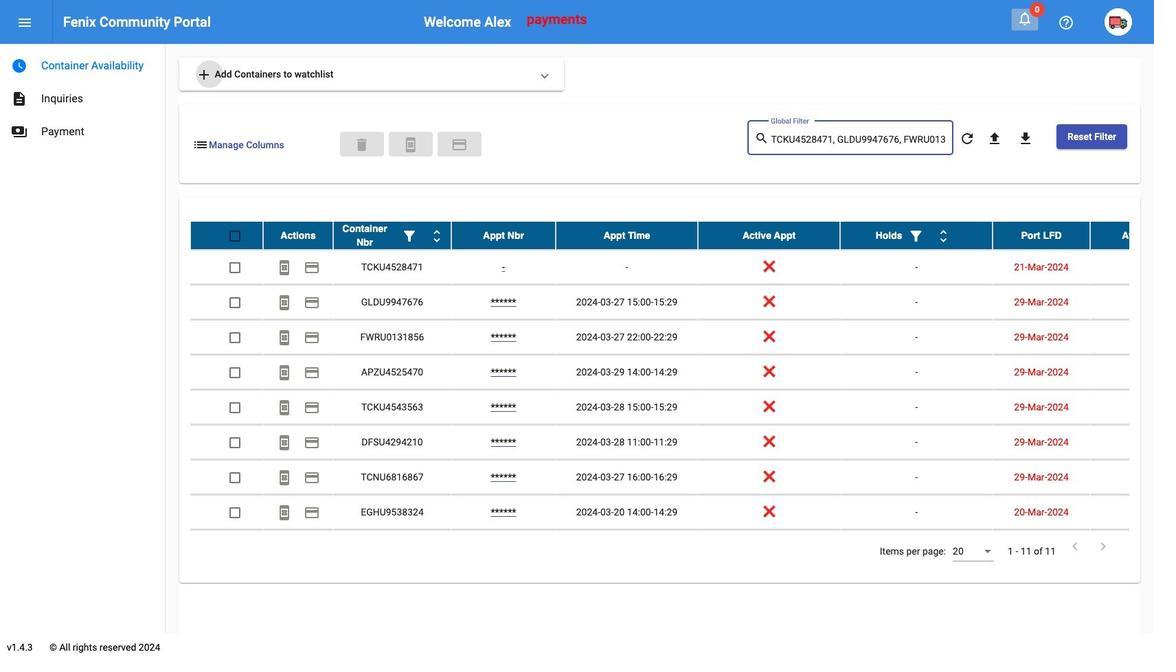 Task type: describe. For each thing, give the bounding box(es) containing it.
5 column header from the left
[[698, 222, 841, 250]]

1 column header from the left
[[263, 222, 333, 250]]

2 row from the top
[[190, 250, 1155, 285]]

3 column header from the left
[[452, 222, 556, 250]]

Global Watchlist Filter field
[[771, 135, 947, 146]]

7 column header from the left
[[993, 222, 1091, 250]]

4 column header from the left
[[556, 222, 698, 250]]

8 column header from the left
[[1091, 222, 1155, 250]]

6 row from the top
[[190, 390, 1155, 425]]



Task type: vqa. For each thing, say whether or not it's contained in the screenshot.
left at
no



Task type: locate. For each thing, give the bounding box(es) containing it.
5 row from the top
[[190, 355, 1155, 390]]

column header
[[263, 222, 333, 250], [333, 222, 452, 250], [452, 222, 556, 250], [556, 222, 698, 250], [698, 222, 841, 250], [841, 222, 993, 250], [993, 222, 1091, 250], [1091, 222, 1155, 250]]

navigation
[[0, 44, 165, 148]]

3 row from the top
[[190, 285, 1155, 320]]

2 column header from the left
[[333, 222, 452, 250]]

4 row from the top
[[190, 320, 1155, 355]]

10 row from the top
[[190, 531, 1155, 566]]

no color image
[[1017, 10, 1034, 27], [196, 67, 212, 83], [11, 91, 27, 107], [755, 130, 771, 147], [959, 131, 976, 147], [451, 137, 468, 153], [908, 228, 925, 245], [936, 228, 952, 245], [276, 330, 293, 347], [304, 330, 320, 347], [304, 365, 320, 382], [276, 400, 293, 417], [304, 400, 320, 417], [276, 435, 293, 452], [304, 505, 320, 522], [1067, 539, 1084, 555]]

7 row from the top
[[190, 425, 1155, 460]]

no color image
[[16, 15, 33, 31], [1058, 15, 1075, 31], [11, 58, 27, 74], [11, 124, 27, 140], [987, 131, 1003, 147], [1018, 131, 1034, 147], [192, 137, 209, 153], [403, 137, 419, 153], [401, 228, 418, 245], [429, 228, 445, 245], [276, 260, 293, 277], [304, 260, 320, 277], [276, 295, 293, 312], [304, 295, 320, 312], [276, 365, 293, 382], [304, 435, 320, 452], [276, 470, 293, 487], [304, 470, 320, 487], [276, 505, 293, 522], [1095, 539, 1112, 555]]

1 row from the top
[[190, 222, 1155, 250]]

9 row from the top
[[190, 496, 1155, 531]]

grid
[[190, 222, 1155, 566]]

delete image
[[354, 137, 370, 153]]

6 column header from the left
[[841, 222, 993, 250]]

cell
[[1091, 250, 1155, 285], [1091, 285, 1155, 320], [1091, 320, 1155, 355], [1091, 355, 1155, 390], [1091, 390, 1155, 425], [1091, 425, 1155, 460], [1091, 460, 1155, 495], [1091, 496, 1155, 530], [190, 531, 263, 565], [263, 531, 333, 565], [333, 531, 452, 565], [452, 531, 556, 565], [556, 531, 698, 565], [698, 531, 841, 565], [841, 531, 993, 565], [993, 531, 1091, 565], [1091, 531, 1155, 565]]

8 row from the top
[[190, 460, 1155, 496]]

row
[[190, 222, 1155, 250], [190, 250, 1155, 285], [190, 285, 1155, 320], [190, 320, 1155, 355], [190, 355, 1155, 390], [190, 390, 1155, 425], [190, 425, 1155, 460], [190, 460, 1155, 496], [190, 496, 1155, 531], [190, 531, 1155, 566]]



